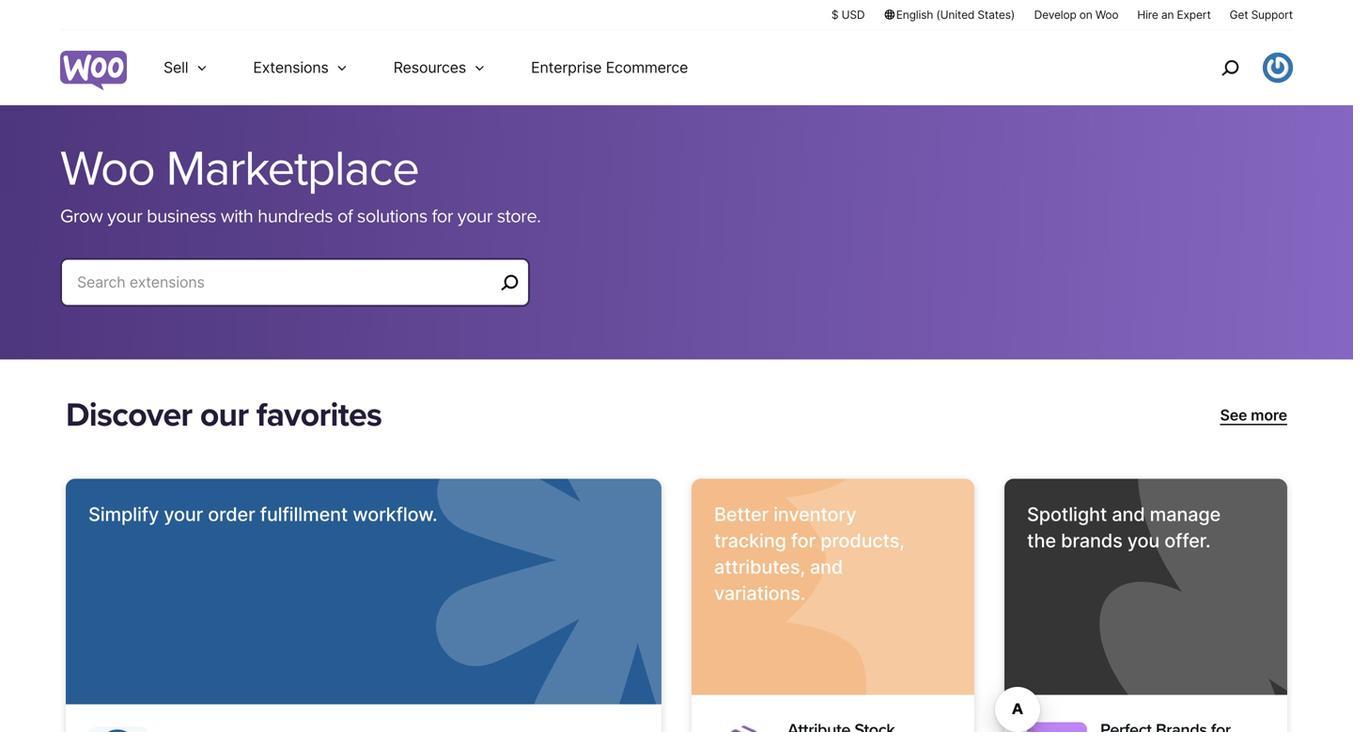 Task type: describe. For each thing, give the bounding box(es) containing it.
order
[[208, 503, 255, 526]]

manage
[[1150, 503, 1221, 526]]

more
[[1251, 406, 1287, 424]]

an
[[1161, 8, 1174, 22]]

on
[[1080, 8, 1093, 22]]

enterprise
[[531, 58, 602, 77]]

$ usd
[[832, 8, 865, 22]]

and inside better inventory tracking for products, attributes, and variations.
[[810, 555, 843, 578]]

get support link
[[1230, 7, 1293, 23]]

solutions
[[357, 205, 427, 227]]

(united
[[936, 8, 975, 22]]

open account menu image
[[1263, 53, 1293, 83]]

1 horizontal spatial your
[[164, 503, 203, 526]]

spotlight
[[1027, 503, 1107, 526]]

resources
[[393, 58, 466, 77]]

hire
[[1137, 8, 1158, 22]]

woo inside the woo marketplace grow your business with hundreds of solutions for your store.
[[60, 140, 154, 199]]

expert
[[1177, 8, 1211, 22]]

discover
[[66, 395, 192, 435]]

workflow.
[[353, 503, 437, 526]]

develop on woo link
[[1034, 7, 1119, 23]]

fulfillment
[[260, 503, 348, 526]]

store.
[[497, 205, 541, 227]]

you
[[1127, 529, 1160, 552]]

extensions button
[[231, 30, 371, 105]]

tracking
[[714, 529, 786, 552]]

2 horizontal spatial your
[[457, 205, 493, 227]]

attributes,
[[714, 555, 805, 578]]

discover our favorites
[[66, 395, 382, 435]]

for inside better inventory tracking for products, attributes, and variations.
[[791, 529, 816, 552]]

search image
[[1215, 53, 1245, 83]]

of
[[337, 205, 353, 227]]

spotlight and manage the brands you offer.
[[1027, 503, 1221, 552]]

resources button
[[371, 30, 508, 105]]

ecommerce
[[606, 58, 688, 77]]

1 horizontal spatial woo
[[1095, 8, 1119, 22]]

products,
[[820, 529, 904, 552]]

enterprise ecommerce
[[531, 58, 688, 77]]



Task type: locate. For each thing, give the bounding box(es) containing it.
our
[[200, 395, 248, 435]]

$
[[832, 8, 839, 22]]

simplify
[[88, 503, 159, 526]]

see more link
[[1220, 404, 1287, 427]]

and inside spotlight and manage the brands you offer.
[[1112, 503, 1145, 526]]

better
[[714, 503, 769, 526]]

get
[[1230, 8, 1248, 22]]

develop on woo
[[1034, 8, 1119, 22]]

woo up grow
[[60, 140, 154, 199]]

variations.
[[714, 582, 806, 605]]

get support
[[1230, 8, 1293, 22]]

for down 'inventory'
[[791, 529, 816, 552]]

for inside the woo marketplace grow your business with hundreds of solutions for your store.
[[432, 205, 453, 227]]

and down products,
[[810, 555, 843, 578]]

your left store.
[[457, 205, 493, 227]]

None search field
[[60, 258, 530, 329]]

english (united states)
[[896, 8, 1015, 22]]

for right solutions
[[432, 205, 453, 227]]

woo
[[1095, 8, 1119, 22], [60, 140, 154, 199]]

0 vertical spatial for
[[432, 205, 453, 227]]

1 horizontal spatial for
[[791, 529, 816, 552]]

support
[[1251, 8, 1293, 22]]

0 vertical spatial and
[[1112, 503, 1145, 526]]

see more
[[1220, 406, 1287, 424]]

grow
[[60, 205, 103, 227]]

1 vertical spatial for
[[791, 529, 816, 552]]

usd
[[842, 8, 865, 22]]

enterprise ecommerce link
[[508, 30, 711, 105]]

business
[[147, 205, 216, 227]]

inventory
[[773, 503, 856, 526]]

0 horizontal spatial and
[[810, 555, 843, 578]]

woo marketplace grow your business with hundreds of solutions for your store.
[[60, 140, 541, 227]]

see
[[1220, 406, 1247, 424]]

Search extensions search field
[[77, 269, 494, 295]]

sell button
[[141, 30, 231, 105]]

english (united states) button
[[884, 7, 1015, 23]]

states)
[[978, 8, 1015, 22]]

with
[[221, 205, 253, 227]]

marketplace
[[166, 140, 419, 199]]

better inventory tracking for products, attributes, and variations.
[[714, 503, 904, 605]]

1 vertical spatial and
[[810, 555, 843, 578]]

0 horizontal spatial woo
[[60, 140, 154, 199]]

the
[[1027, 529, 1056, 552]]

hire an expert link
[[1137, 7, 1211, 23]]

and
[[1112, 503, 1145, 526], [810, 555, 843, 578]]

0 horizontal spatial your
[[107, 205, 142, 227]]

sell
[[164, 58, 188, 77]]

and up you
[[1112, 503, 1145, 526]]

service navigation menu element
[[1181, 37, 1293, 98]]

0 vertical spatial woo
[[1095, 8, 1119, 22]]

your
[[107, 205, 142, 227], [457, 205, 493, 227], [164, 503, 203, 526]]

hundreds
[[258, 205, 333, 227]]

offer.
[[1164, 529, 1211, 552]]

for
[[432, 205, 453, 227], [791, 529, 816, 552]]

brands
[[1061, 529, 1123, 552]]

1 horizontal spatial and
[[1112, 503, 1145, 526]]

$ usd button
[[832, 7, 865, 23]]

extensions
[[253, 58, 329, 77]]

english
[[896, 8, 933, 22]]

favorites
[[256, 395, 382, 435]]

your left order
[[164, 503, 203, 526]]

woo right on
[[1095, 8, 1119, 22]]

1 vertical spatial woo
[[60, 140, 154, 199]]

hire an expert
[[1137, 8, 1211, 22]]

0 horizontal spatial for
[[432, 205, 453, 227]]

your right grow
[[107, 205, 142, 227]]

simplify your order fulfillment workflow.
[[88, 503, 437, 526]]

develop
[[1034, 8, 1076, 22]]



